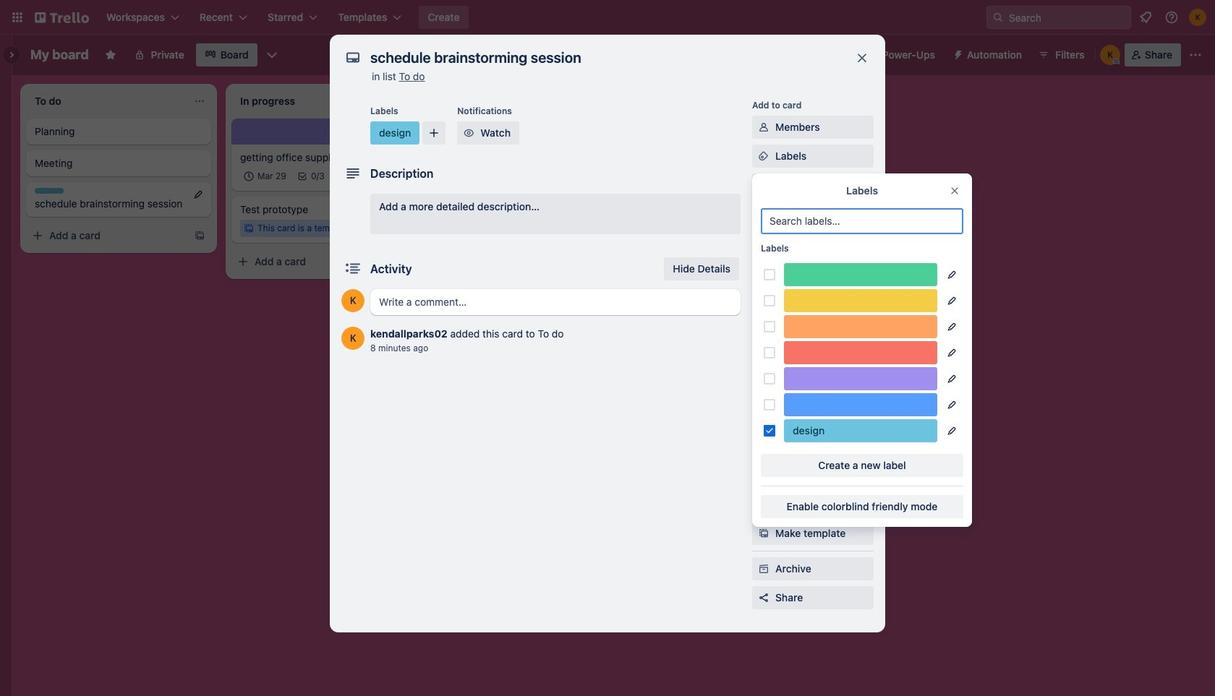 Task type: vqa. For each thing, say whether or not it's contained in the screenshot.
top 'Board'
no



Task type: describe. For each thing, give the bounding box(es) containing it.
color: blue, title: none image
[[784, 394, 938, 417]]

kendallparks02 (kendallparks02) image inside primary element
[[1190, 9, 1207, 26]]

color: orange, title: none image
[[784, 316, 938, 339]]

show menu image
[[1189, 48, 1203, 62]]

create from template… image
[[194, 230, 206, 242]]

close popover image
[[949, 185, 961, 197]]

edit card image
[[192, 189, 204, 200]]

1 horizontal spatial kendallparks02 (kendallparks02) image
[[1101, 45, 1121, 65]]

Board name text field
[[23, 43, 96, 67]]

0 horizontal spatial kendallparks02 (kendallparks02) image
[[342, 289, 365, 313]]

0 horizontal spatial color: sky, title: "design" element
[[35, 188, 64, 194]]



Task type: locate. For each thing, give the bounding box(es) containing it.
Search labels… text field
[[761, 208, 964, 234]]

1 horizontal spatial color: sky, title: "design" element
[[371, 122, 420, 145]]

open information menu image
[[1165, 10, 1180, 25]]

color: purple, title: none image
[[784, 368, 938, 391]]

2 horizontal spatial kendallparks02 (kendallparks02) image
[[1190, 9, 1207, 26]]

sm image
[[462, 126, 476, 140], [757, 149, 771, 164], [757, 265, 771, 279], [757, 527, 771, 541]]

Write a comment text field
[[371, 289, 741, 316]]

0 notifications image
[[1138, 9, 1155, 26]]

2 vertical spatial color: sky, title: "design" element
[[784, 420, 938, 443]]

sm image
[[947, 43, 968, 64], [757, 120, 771, 135], [757, 469, 771, 483], [757, 498, 771, 512], [757, 562, 771, 577]]

None text field
[[363, 45, 841, 71]]

kendallparks02 (kendallparks02) image up kendallparks02 (kendallparks02) image
[[342, 289, 365, 313]]

kendallparks02 (kendallparks02) image right open information menu image
[[1190, 9, 1207, 26]]

kendallparks02 (kendallparks02) image
[[342, 327, 365, 350]]

None checkbox
[[240, 168, 291, 185]]

2 vertical spatial kendallparks02 (kendallparks02) image
[[342, 289, 365, 313]]

2 horizontal spatial color: sky, title: "design" element
[[784, 420, 938, 443]]

color: red, title: none image
[[784, 342, 938, 365]]

color: yellow, title: none image
[[784, 289, 938, 313]]

search image
[[993, 12, 1004, 23]]

1 vertical spatial color: sky, title: "design" element
[[35, 188, 64, 194]]

customize views image
[[265, 48, 279, 62]]

color: green, title: none image
[[784, 263, 938, 287]]

kendallparks02 (kendallparks02) image down search field
[[1101, 45, 1121, 65]]

0 vertical spatial kendallparks02 (kendallparks02) image
[[1190, 9, 1207, 26]]

Search field
[[1004, 7, 1131, 28]]

color: sky, title: "design" element
[[371, 122, 420, 145], [35, 188, 64, 194], [784, 420, 938, 443]]

back to home image
[[35, 6, 89, 29]]

kendallparks02 (kendallparks02) image
[[1190, 9, 1207, 26], [1101, 45, 1121, 65], [342, 289, 365, 313]]

star or unstar board image
[[105, 49, 116, 61]]

1 vertical spatial kendallparks02 (kendallparks02) image
[[1101, 45, 1121, 65]]

create from template… image
[[399, 256, 411, 268]]

0 vertical spatial color: sky, title: "design" element
[[371, 122, 420, 145]]

primary element
[[0, 0, 1216, 35]]



